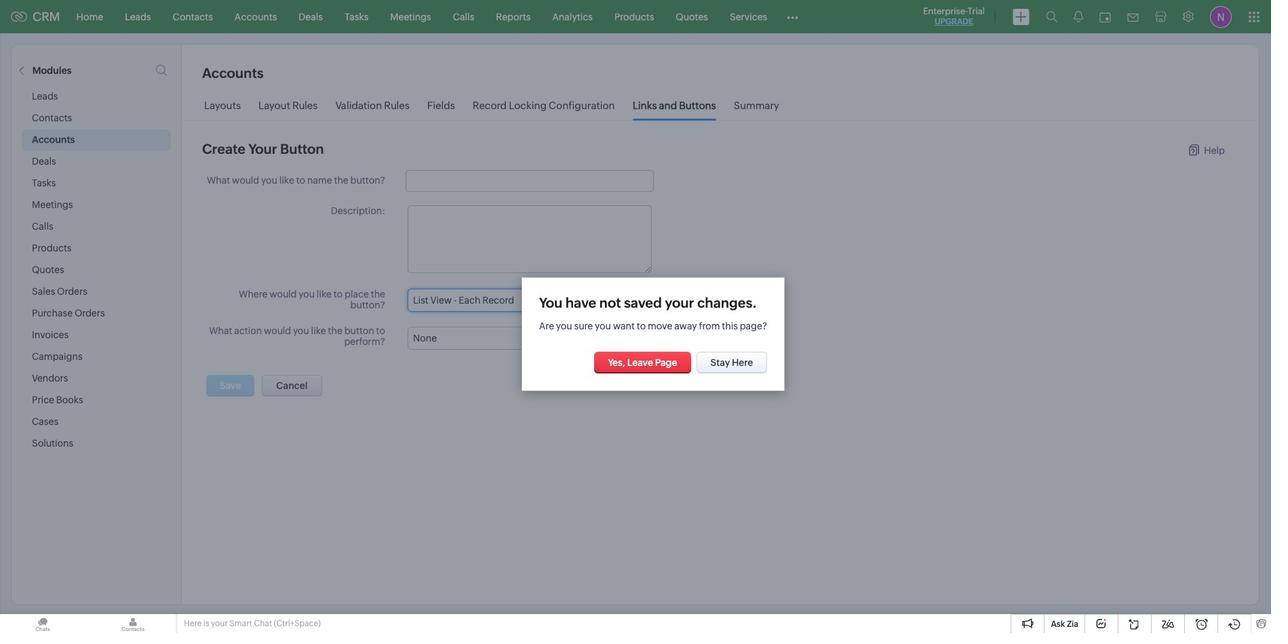 Task type: describe. For each thing, give the bounding box(es) containing it.
enterprise-trial upgrade
[[923, 6, 985, 26]]

place
[[345, 289, 369, 300]]

0 vertical spatial your
[[665, 295, 694, 311]]

view place link
[[659, 295, 703, 305]]

invoices
[[32, 330, 69, 341]]

fields
[[427, 100, 455, 111]]

services link
[[719, 0, 778, 33]]

1 vertical spatial quotes
[[32, 265, 64, 275]]

create
[[202, 141, 245, 157]]

deals link
[[288, 0, 334, 33]]

tasks link
[[334, 0, 379, 33]]

analytics link
[[541, 0, 604, 33]]

1 vertical spatial tasks
[[32, 178, 56, 189]]

you down create your button
[[261, 175, 277, 186]]

are
[[539, 321, 554, 332]]

locking
[[509, 100, 547, 111]]

want
[[613, 321, 635, 332]]

upgrade
[[935, 17, 973, 26]]

to inside what action would you like the button to perform?
[[376, 326, 385, 337]]

summary link
[[734, 100, 779, 121]]

layout rules
[[258, 100, 318, 111]]

profile element
[[1202, 0, 1240, 33]]

button
[[344, 326, 374, 337]]

(ctrl+space)
[[274, 619, 321, 629]]

buttons
[[679, 100, 716, 111]]

validation rules link
[[335, 100, 410, 121]]

you inside where would you like to place the button?
[[299, 289, 315, 300]]

mails element
[[1119, 1, 1147, 32]]

create menu element
[[1005, 0, 1038, 33]]

you
[[539, 295, 563, 311]]

this
[[722, 321, 738, 332]]

1 horizontal spatial quotes
[[676, 11, 708, 22]]

here
[[184, 619, 202, 629]]

have
[[565, 295, 596, 311]]

calls link
[[442, 0, 485, 33]]

contacts image
[[90, 615, 176, 634]]

you inside what action would you like the button to perform?
[[293, 326, 309, 337]]

the inside what action would you like the button to perform?
[[328, 326, 342, 337]]

name
[[307, 175, 332, 186]]

search image
[[1046, 11, 1057, 22]]

1 vertical spatial contacts
[[32, 113, 72, 123]]

would inside what action would you like the button to perform?
[[264, 326, 291, 337]]

view place
[[659, 295, 703, 305]]

meetings link
[[379, 0, 442, 33]]

crm link
[[11, 9, 60, 24]]

description:
[[331, 206, 385, 216]]

validation
[[335, 100, 382, 111]]

the for name
[[334, 175, 348, 186]]

accounts link
[[224, 0, 288, 33]]

page?
[[740, 321, 767, 332]]

1 vertical spatial meetings
[[32, 199, 73, 210]]

like inside what action would you like the button to perform?
[[311, 326, 326, 337]]

search element
[[1038, 0, 1066, 33]]

home
[[76, 11, 103, 22]]

you right are
[[556, 321, 572, 332]]

rules for layout rules
[[292, 100, 318, 111]]

sales orders
[[32, 286, 87, 297]]

zia
[[1067, 620, 1078, 629]]

crm
[[33, 9, 60, 24]]

leads inside 'leads' link
[[125, 11, 151, 22]]

purchase
[[32, 308, 73, 319]]

1 vertical spatial products
[[32, 243, 72, 254]]

layout
[[258, 100, 290, 111]]

to left name
[[296, 175, 305, 186]]

0 vertical spatial products
[[614, 11, 654, 22]]

smart
[[230, 619, 252, 629]]

links and buttons
[[633, 100, 716, 111]]

1 vertical spatial accounts
[[202, 65, 264, 81]]

purchase orders
[[32, 308, 105, 319]]

where
[[239, 289, 268, 300]]

is
[[203, 619, 209, 629]]

ask zia
[[1051, 620, 1078, 629]]

campaigns
[[32, 351, 82, 362]]

what action would you like the button to perform?
[[209, 326, 385, 347]]

help
[[1204, 145, 1225, 156]]

price
[[32, 395, 54, 406]]

0 vertical spatial meetings
[[390, 11, 431, 22]]

chat
[[254, 619, 272, 629]]

to inside where would you like to place the button?
[[334, 289, 343, 300]]

like for place
[[317, 289, 332, 300]]

cases
[[32, 416, 58, 427]]

move
[[648, 321, 672, 332]]

create your button
[[202, 141, 324, 157]]

validation rules
[[335, 100, 410, 111]]

links and buttons link
[[633, 100, 716, 121]]

from
[[699, 321, 720, 332]]

2 vertical spatial accounts
[[32, 134, 75, 145]]

calendar image
[[1100, 11, 1111, 22]]



Task type: vqa. For each thing, say whether or not it's contained in the screenshot.
Purchase Orders
yes



Task type: locate. For each thing, give the bounding box(es) containing it.
meetings
[[390, 11, 431, 22], [32, 199, 73, 210]]

0 vertical spatial like
[[279, 175, 294, 186]]

sales
[[32, 286, 55, 297]]

None text field
[[406, 170, 654, 192]]

tasks inside tasks link
[[345, 11, 369, 22]]

would
[[232, 175, 259, 186], [269, 289, 297, 300], [264, 326, 291, 337]]

home link
[[66, 0, 114, 33]]

quotes left services
[[676, 11, 708, 22]]

1 vertical spatial what
[[209, 326, 232, 337]]

1 horizontal spatial contacts
[[173, 11, 213, 22]]

layouts link
[[204, 100, 241, 121]]

calls up sales
[[32, 221, 53, 232]]

what
[[207, 175, 230, 186], [209, 326, 232, 337]]

trial
[[968, 6, 985, 16]]

None text field
[[408, 206, 652, 273]]

2 vertical spatial like
[[311, 326, 326, 337]]

button? inside where would you like to place the button?
[[350, 300, 385, 311]]

your right is
[[211, 619, 228, 629]]

sure
[[574, 321, 593, 332]]

and
[[659, 100, 677, 111]]

your up away at bottom right
[[665, 295, 694, 311]]

rules for validation rules
[[384, 100, 410, 111]]

1 horizontal spatial meetings
[[390, 11, 431, 22]]

1 vertical spatial orders
[[75, 308, 105, 319]]

what for what action would you like the button to perform?
[[209, 326, 232, 337]]

modules
[[32, 65, 72, 76]]

your
[[248, 141, 277, 157]]

like
[[279, 175, 294, 186], [317, 289, 332, 300], [311, 326, 326, 337]]

mails image
[[1127, 13, 1139, 21]]

leads right the home
[[125, 11, 151, 22]]

the for place
[[371, 289, 385, 300]]

the
[[334, 175, 348, 186], [371, 289, 385, 300], [328, 326, 342, 337]]

products
[[614, 11, 654, 22], [32, 243, 72, 254]]

like left name
[[279, 175, 294, 186]]

deals inside deals link
[[299, 11, 323, 22]]

record locking configuration link
[[473, 100, 615, 121]]

1 vertical spatial button?
[[350, 300, 385, 311]]

calls
[[453, 11, 474, 22], [32, 221, 53, 232]]

0 vertical spatial would
[[232, 175, 259, 186]]

like for name
[[279, 175, 294, 186]]

links
[[633, 100, 657, 111]]

0 horizontal spatial products
[[32, 243, 72, 254]]

books
[[56, 395, 83, 406]]

1 horizontal spatial tasks
[[345, 11, 369, 22]]

button? up button
[[350, 300, 385, 311]]

like inside where would you like to place the button?
[[317, 289, 332, 300]]

0 horizontal spatial deals
[[32, 156, 56, 167]]

contacts right 'leads' link
[[173, 11, 213, 22]]

view
[[659, 295, 679, 305]]

0 horizontal spatial tasks
[[32, 178, 56, 189]]

to right button
[[376, 326, 385, 337]]

chats image
[[0, 615, 85, 634]]

rules inside "link"
[[384, 100, 410, 111]]

perform?
[[344, 337, 385, 347]]

to
[[296, 175, 305, 186], [334, 289, 343, 300], [637, 321, 646, 332], [376, 326, 385, 337]]

record
[[473, 100, 507, 111]]

contacts
[[173, 11, 213, 22], [32, 113, 72, 123]]

1 vertical spatial like
[[317, 289, 332, 300]]

button? for what would you like to name the button?
[[350, 175, 385, 186]]

orders for purchase orders
[[75, 308, 105, 319]]

0 vertical spatial accounts
[[235, 11, 277, 22]]

would right the 'where'
[[269, 289, 297, 300]]

0 vertical spatial deals
[[299, 11, 323, 22]]

layout rules link
[[258, 100, 318, 121]]

would for where
[[269, 289, 297, 300]]

your
[[665, 295, 694, 311], [211, 619, 228, 629]]

0 vertical spatial contacts
[[173, 11, 213, 22]]

0 horizontal spatial contacts
[[32, 113, 72, 123]]

are you sure you want to move away from this page?
[[539, 321, 767, 332]]

you up what action would you like the button to perform?
[[299, 289, 315, 300]]

1 vertical spatial leads
[[32, 91, 58, 102]]

0 horizontal spatial quotes
[[32, 265, 64, 275]]

to left place
[[334, 289, 343, 300]]

2 rules from the left
[[384, 100, 410, 111]]

1 horizontal spatial leads
[[125, 11, 151, 22]]

0 horizontal spatial your
[[211, 619, 228, 629]]

the right place
[[371, 289, 385, 300]]

1 vertical spatial deals
[[32, 156, 56, 167]]

1 vertical spatial your
[[211, 619, 228, 629]]

0 horizontal spatial meetings
[[32, 199, 73, 210]]

0 vertical spatial leads
[[125, 11, 151, 22]]

products left quotes link
[[614, 11, 654, 22]]

calls left reports
[[453, 11, 474, 22]]

where would you like to place the button?
[[239, 289, 385, 311]]

what down create
[[207, 175, 230, 186]]

what inside what action would you like the button to perform?
[[209, 326, 232, 337]]

place
[[680, 295, 703, 305]]

orders for sales orders
[[57, 286, 87, 297]]

saved
[[624, 295, 662, 311]]

2 vertical spatial the
[[328, 326, 342, 337]]

button
[[280, 141, 324, 157]]

would right action
[[264, 326, 291, 337]]

1 button? from the top
[[350, 175, 385, 186]]

to right want
[[637, 321, 646, 332]]

contacts down modules
[[32, 113, 72, 123]]

profile image
[[1210, 6, 1232, 27]]

0 vertical spatial button?
[[350, 175, 385, 186]]

price books
[[32, 395, 83, 406]]

would inside where would you like to place the button?
[[269, 289, 297, 300]]

1 horizontal spatial products
[[614, 11, 654, 22]]

None button
[[594, 352, 691, 374], [696, 352, 767, 374], [262, 375, 322, 397], [594, 352, 691, 374], [696, 352, 767, 374], [262, 375, 322, 397]]

the left button
[[328, 326, 342, 337]]

0 horizontal spatial calls
[[32, 221, 53, 232]]

0 vertical spatial quotes
[[676, 11, 708, 22]]

1 rules from the left
[[292, 100, 318, 111]]

here is your smart chat (ctrl+space)
[[184, 619, 321, 629]]

contacts link
[[162, 0, 224, 33]]

2 button? from the top
[[350, 300, 385, 311]]

products link
[[604, 0, 665, 33]]

leads
[[125, 11, 151, 22], [32, 91, 58, 102]]

button?
[[350, 175, 385, 186], [350, 300, 385, 311]]

rules right the layout
[[292, 100, 318, 111]]

products up sales orders at the left top of the page
[[32, 243, 72, 254]]

configuration
[[549, 100, 615, 111]]

you right sure
[[595, 321, 611, 332]]

you have not saved your changes.
[[539, 295, 757, 311]]

would down your on the left top of page
[[232, 175, 259, 186]]

changes.
[[697, 295, 757, 311]]

services
[[730, 11, 767, 22]]

1 horizontal spatial calls
[[453, 11, 474, 22]]

1 vertical spatial calls
[[32, 221, 53, 232]]

help link
[[1189, 144, 1225, 156]]

tasks
[[345, 11, 369, 22], [32, 178, 56, 189]]

orders down sales orders at the left top of the page
[[75, 308, 105, 319]]

reports link
[[485, 0, 541, 33]]

rules right validation
[[384, 100, 410, 111]]

create menu image
[[1013, 8, 1030, 25]]

away
[[674, 321, 697, 332]]

action
[[234, 326, 262, 337]]

orders up purchase orders at the left of the page
[[57, 286, 87, 297]]

leads down modules
[[32, 91, 58, 102]]

what left action
[[209, 326, 232, 337]]

quotes link
[[665, 0, 719, 33]]

0 horizontal spatial leads
[[32, 91, 58, 102]]

calls inside calls link
[[453, 11, 474, 22]]

0 horizontal spatial rules
[[292, 100, 318, 111]]

record locking configuration
[[473, 100, 615, 111]]

what for what would you like to name the button?
[[207, 175, 230, 186]]

quotes up sales
[[32, 265, 64, 275]]

1 vertical spatial the
[[371, 289, 385, 300]]

orders
[[57, 286, 87, 297], [75, 308, 105, 319]]

enterprise-
[[923, 6, 968, 16]]

button? up description:
[[350, 175, 385, 186]]

the inside where would you like to place the button?
[[371, 289, 385, 300]]

fields link
[[427, 100, 455, 121]]

vendors
[[32, 373, 68, 384]]

0 vertical spatial what
[[207, 175, 230, 186]]

solutions
[[32, 438, 73, 449]]

the right name
[[334, 175, 348, 186]]

like left place
[[317, 289, 332, 300]]

reports
[[496, 11, 531, 22]]

2 vertical spatial would
[[264, 326, 291, 337]]

would for what
[[232, 175, 259, 186]]

like down where would you like to place the button?
[[311, 326, 326, 337]]

what would you like to name the button?
[[207, 175, 385, 186]]

0 vertical spatial tasks
[[345, 11, 369, 22]]

not
[[599, 295, 621, 311]]

button? for where would you like to place the button?
[[350, 300, 385, 311]]

summary
[[734, 100, 779, 111]]

you down where would you like to place the button?
[[293, 326, 309, 337]]

analytics
[[552, 11, 593, 22]]

0 vertical spatial calls
[[453, 11, 474, 22]]

ask
[[1051, 620, 1065, 629]]

1 horizontal spatial your
[[665, 295, 694, 311]]

1 horizontal spatial deals
[[299, 11, 323, 22]]

layouts
[[204, 100, 241, 111]]

1 vertical spatial would
[[269, 289, 297, 300]]

1 horizontal spatial rules
[[384, 100, 410, 111]]

0 vertical spatial the
[[334, 175, 348, 186]]

accounts
[[235, 11, 277, 22], [202, 65, 264, 81], [32, 134, 75, 145]]

0 vertical spatial orders
[[57, 286, 87, 297]]

leads link
[[114, 0, 162, 33]]



